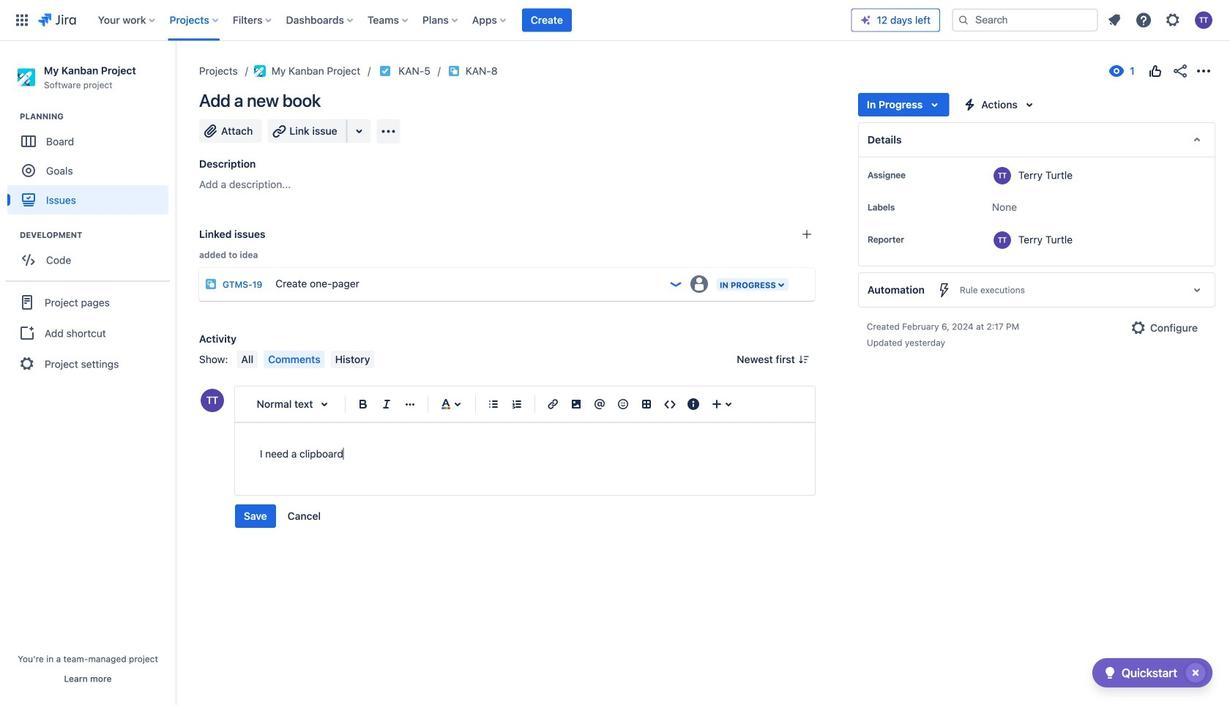 Task type: vqa. For each thing, say whether or not it's contained in the screenshot.
Sidebar element
yes



Task type: locate. For each thing, give the bounding box(es) containing it.
more information about this user image down details element
[[994, 167, 1011, 185]]

more information about this user image
[[994, 167, 1011, 185], [994, 231, 1011, 249]]

numbered list ⌘⇧7 image
[[508, 396, 526, 413]]

reporter pin to top. only you can see pinned fields. image
[[907, 234, 919, 245]]

heading
[[20, 111, 175, 122], [20, 229, 175, 241]]

1 vertical spatial heading
[[20, 229, 175, 241]]

notifications image
[[1106, 11, 1124, 29]]

link image
[[544, 396, 562, 413]]

check image
[[1102, 664, 1119, 682]]

settings image
[[1165, 11, 1182, 29]]

table image
[[638, 396, 656, 413]]

2 more information about this user image from the top
[[994, 231, 1011, 249]]

emoji image
[[615, 396, 632, 413]]

task image
[[380, 65, 391, 77]]

1 more information about this user image from the top
[[994, 167, 1011, 185]]

more information about this user image for assignee pin to top. only you can see pinned fields. image
[[994, 167, 1011, 185]]

more information about this user image up automation element
[[994, 231, 1011, 249]]

1 heading from the top
[[20, 111, 175, 122]]

menu bar
[[234, 351, 378, 368]]

0 vertical spatial more information about this user image
[[994, 167, 1011, 185]]

heading for the development 'icon'
[[20, 229, 175, 241]]

vote options: no one has voted for this issue yet. image
[[1147, 62, 1165, 80]]

2 heading from the top
[[20, 229, 175, 241]]

link web pages and more image
[[351, 122, 368, 140]]

appswitcher icon image
[[13, 11, 31, 29]]

development image
[[2, 226, 20, 244]]

search image
[[958, 14, 970, 26]]

heading for planning image
[[20, 111, 175, 122]]

jira image
[[38, 11, 76, 29], [38, 11, 76, 29]]

group
[[7, 111, 175, 219], [7, 229, 175, 279], [6, 281, 170, 385], [235, 505, 330, 528]]

actions image
[[1195, 62, 1213, 80]]

priority: low image
[[669, 277, 683, 292]]

0 vertical spatial heading
[[20, 111, 175, 122]]

1 vertical spatial more information about this user image
[[994, 231, 1011, 249]]

banner
[[0, 0, 1231, 41]]



Task type: describe. For each thing, give the bounding box(es) containing it.
planning image
[[2, 108, 20, 125]]

my kanban project image
[[254, 65, 266, 77]]

dismiss quickstart image
[[1184, 661, 1208, 685]]

more information about this user image for reporter pin to top. only you can see pinned fields. image
[[994, 231, 1011, 249]]

Search field
[[952, 8, 1099, 32]]

help image
[[1135, 11, 1153, 29]]

details element
[[858, 122, 1216, 157]]

bullet list ⌘⇧8 image
[[485, 396, 502, 413]]

add image, video, or file image
[[568, 396, 585, 413]]

mention image
[[591, 396, 609, 413]]

assignee pin to top. only you can see pinned fields. image
[[909, 169, 921, 181]]

Comment - Main content area, start typing to enter text. text field
[[260, 445, 790, 463]]

link an issue image
[[801, 229, 813, 240]]

your profile and settings image
[[1195, 11, 1213, 29]]

labels pin to top. only you can see pinned fields. image
[[898, 201, 910, 213]]

goal image
[[22, 164, 35, 177]]

italic ⌘i image
[[378, 396, 396, 413]]

sidebar navigation image
[[160, 59, 192, 88]]

more formatting image
[[401, 396, 419, 413]]

code snippet image
[[661, 396, 679, 413]]

add app image
[[380, 123, 398, 140]]

automation element
[[858, 272, 1216, 308]]

bold ⌘b image
[[355, 396, 372, 413]]

primary element
[[9, 0, 852, 41]]

subtask image
[[448, 65, 460, 77]]

info panel image
[[685, 396, 702, 413]]

issue type: sub-task image
[[205, 278, 217, 290]]

copy link to issue image
[[495, 64, 507, 76]]

sidebar element
[[0, 41, 176, 705]]



